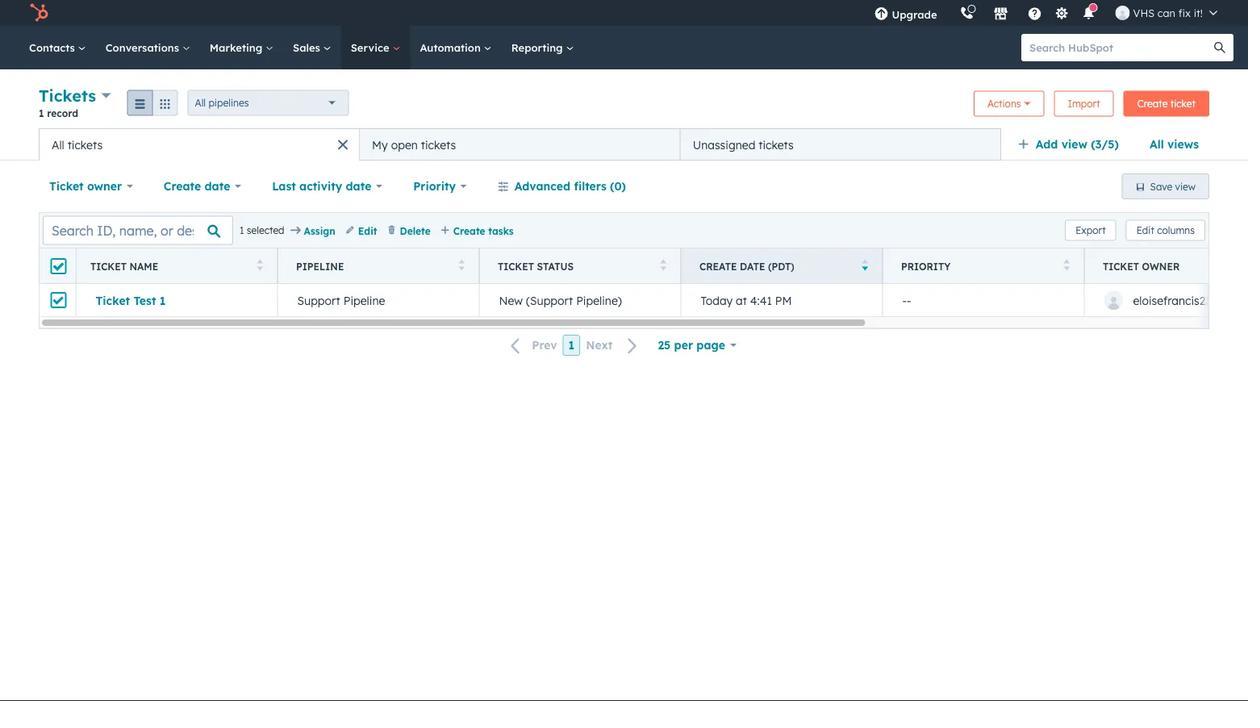 Task type: vqa. For each thing, say whether or not it's contained in the screenshot.
Oct related to Social interactions by network
no



Task type: locate. For each thing, give the bounding box(es) containing it.
create up today
[[700, 260, 738, 272]]

ticket owner inside popup button
[[49, 179, 122, 193]]

1 horizontal spatial ticket owner
[[1104, 260, 1181, 272]]

date left (pdt)
[[740, 260, 766, 272]]

1 inside tickets banner
[[39, 107, 44, 119]]

press to sort. image up 25 at the right of the page
[[661, 260, 667, 271]]

status
[[537, 260, 574, 272]]

notifications image
[[1082, 7, 1097, 22]]

press to sort. image down export button
[[1064, 260, 1071, 271]]

group
[[127, 90, 178, 116]]

today at 4:41 pm button
[[681, 284, 883, 316]]

automation
[[420, 41, 484, 54]]

0 horizontal spatial date
[[205, 179, 230, 193]]

1 right prev
[[569, 338, 575, 352]]

ticket owner
[[49, 179, 122, 193], [1104, 260, 1181, 272]]

create tasks button
[[441, 223, 514, 238]]

edit button
[[345, 223, 377, 238]]

2 horizontal spatial press to sort. image
[[1064, 260, 1071, 271]]

menu
[[863, 0, 1230, 26]]

all left pipelines
[[195, 97, 206, 109]]

calling icon button
[[954, 2, 981, 24]]

press to sort. image for priority
[[1064, 260, 1071, 271]]

new (support pipeline) button
[[480, 284, 681, 316]]

save view
[[1151, 180, 1196, 193]]

ticket owner down edit columns
[[1104, 260, 1181, 272]]

25 per page
[[658, 338, 726, 352]]

2 press to sort. image from the left
[[661, 260, 667, 271]]

name
[[130, 260, 158, 272]]

search image
[[1215, 42, 1226, 53]]

hubspot link
[[19, 3, 61, 23]]

ticket test 1 link
[[96, 293, 258, 307]]

2 edit from the left
[[358, 225, 377, 237]]

all for all tickets
[[52, 138, 64, 152]]

tickets for all tickets
[[68, 138, 103, 152]]

all
[[195, 97, 206, 109], [1150, 137, 1165, 151], [52, 138, 64, 152]]

1 horizontal spatial edit
[[1137, 224, 1155, 237]]

1 vertical spatial view
[[1176, 180, 1196, 193]]

all views
[[1150, 137, 1200, 151]]

all down 1 record
[[52, 138, 64, 152]]

0 vertical spatial priority
[[413, 179, 456, 193]]

pagination navigation
[[502, 335, 648, 356]]

help button
[[1022, 0, 1049, 26]]

0 horizontal spatial edit
[[358, 225, 377, 237]]

3 press to sort. image from the left
[[1064, 260, 1071, 271]]

open
[[391, 138, 418, 152]]

tickets right the unassigned
[[759, 138, 794, 152]]

ticket down all tickets
[[49, 179, 84, 193]]

0 horizontal spatial ticket owner
[[49, 179, 122, 193]]

create date (pdt)
[[700, 260, 795, 272]]

ticket up new
[[498, 260, 534, 272]]

0 horizontal spatial owner
[[87, 179, 122, 193]]

2 horizontal spatial tickets
[[759, 138, 794, 152]]

calling icon image
[[960, 6, 975, 21]]

create inside tickets banner
[[1138, 98, 1169, 110]]

1 left selected
[[240, 224, 244, 236]]

1 tickets from the left
[[68, 138, 103, 152]]

menu containing vhs can fix it!
[[863, 0, 1230, 26]]

upgrade image
[[875, 7, 889, 22]]

ticket
[[1171, 98, 1196, 110]]

0 vertical spatial ticket owner
[[49, 179, 122, 193]]

unassigned
[[693, 138, 756, 152]]

-- button
[[883, 284, 1085, 316]]

view right add on the right of the page
[[1062, 137, 1088, 151]]

reporting link
[[502, 26, 584, 69]]

2 tickets from the left
[[421, 138, 456, 152]]

(0)
[[610, 179, 626, 193]]

1 horizontal spatial owner
[[1143, 260, 1181, 272]]

menu item
[[949, 0, 952, 26]]

tickets banner
[[39, 84, 1210, 128]]

tickets down record
[[68, 138, 103, 152]]

edit left 'delete' button
[[358, 225, 377, 237]]

3 tickets from the left
[[759, 138, 794, 152]]

1 left record
[[39, 107, 44, 119]]

last
[[272, 179, 296, 193]]

create left tasks
[[454, 225, 486, 237]]

date
[[205, 179, 230, 193], [346, 179, 372, 193], [740, 260, 766, 272]]

edit columns button
[[1127, 220, 1206, 241]]

1 record
[[39, 107, 78, 119]]

all left the views at right
[[1150, 137, 1165, 151]]

1 horizontal spatial date
[[346, 179, 372, 193]]

owner
[[87, 179, 122, 193], [1143, 260, 1181, 272]]

tickets
[[39, 86, 96, 106]]

1 horizontal spatial view
[[1176, 180, 1196, 193]]

press to sort. element up 25 at the right of the page
[[661, 260, 667, 273]]

0 vertical spatial view
[[1062, 137, 1088, 151]]

record
[[47, 107, 78, 119]]

unassigned tickets
[[693, 138, 794, 152]]

press to sort. image
[[257, 260, 263, 271], [661, 260, 667, 271], [1064, 260, 1071, 271]]

view right save
[[1176, 180, 1196, 193]]

advanced filters (0) button
[[487, 170, 637, 203]]

0 horizontal spatial priority
[[413, 179, 456, 193]]

2 horizontal spatial date
[[740, 260, 766, 272]]

1 vertical spatial priority
[[902, 260, 951, 272]]

tickets
[[68, 138, 103, 152], [421, 138, 456, 152], [759, 138, 794, 152]]

create
[[1138, 98, 1169, 110], [164, 179, 201, 193], [454, 225, 486, 237], [700, 260, 738, 272]]

view for add
[[1062, 137, 1088, 151]]

0 horizontal spatial view
[[1062, 137, 1088, 151]]

1 for 1 selected
[[240, 224, 244, 236]]

priority
[[413, 179, 456, 193], [902, 260, 951, 272]]

view for save
[[1176, 180, 1196, 193]]

1 vertical spatial pipeline
[[344, 293, 385, 307]]

1 right test
[[160, 293, 166, 307]]

press to sort. image down 1 selected
[[257, 260, 263, 271]]

(3/5)
[[1092, 137, 1120, 151]]

1 horizontal spatial press to sort. image
[[661, 260, 667, 271]]

owner down edit columns
[[1143, 260, 1181, 272]]

priority up --
[[902, 260, 951, 272]]

views
[[1168, 137, 1200, 151]]

view inside popup button
[[1062, 137, 1088, 151]]

ticket left name on the left of the page
[[90, 260, 127, 272]]

1 for 1 record
[[39, 107, 44, 119]]

next
[[586, 338, 613, 353]]

create inside popup button
[[164, 179, 201, 193]]

0 horizontal spatial tickets
[[68, 138, 103, 152]]

ticket inside popup button
[[49, 179, 84, 193]]

pipeline up the support
[[296, 260, 344, 272]]

my
[[372, 138, 388, 152]]

press to sort. image for ticket status
[[661, 260, 667, 271]]

1 inside button
[[569, 338, 575, 352]]

1 vertical spatial ticket owner
[[1104, 260, 1181, 272]]

pipeline)
[[577, 293, 622, 307]]

1 vertical spatial owner
[[1143, 260, 1181, 272]]

view inside button
[[1176, 180, 1196, 193]]

owner down all tickets
[[87, 179, 122, 193]]

0 horizontal spatial press to sort. image
[[257, 260, 263, 271]]

2 press to sort. element from the left
[[459, 260, 465, 273]]

press to sort. element down export button
[[1064, 260, 1071, 273]]

25
[[658, 338, 671, 352]]

1
[[39, 107, 44, 119], [240, 224, 244, 236], [160, 293, 166, 307], [569, 338, 575, 352]]

0 vertical spatial owner
[[87, 179, 122, 193]]

add view (3/5) button
[[1008, 128, 1140, 161]]

press to sort. element
[[257, 260, 263, 273], [459, 260, 465, 273], [661, 260, 667, 273], [1064, 260, 1071, 273]]

import
[[1069, 98, 1101, 110]]

advanced filters (0)
[[515, 179, 626, 193]]

0 horizontal spatial all
[[52, 138, 64, 152]]

test
[[134, 293, 156, 307]]

create ticket button
[[1124, 91, 1210, 117]]

upgrade
[[893, 8, 938, 21]]

marketing link
[[200, 26, 283, 69]]

3 press to sort. element from the left
[[661, 260, 667, 273]]

4:41
[[751, 293, 772, 307]]

Search ID, name, or description search field
[[43, 216, 233, 245]]

create left ticket
[[1138, 98, 1169, 110]]

prev
[[532, 338, 558, 353]]

edit left columns
[[1137, 224, 1155, 237]]

pipelines
[[209, 97, 249, 109]]

2 horizontal spatial all
[[1150, 137, 1165, 151]]

ticket owner down all tickets
[[49, 179, 122, 193]]

all tickets button
[[39, 128, 360, 161]]

vhs can fix it!
[[1134, 6, 1204, 19]]

tickets right open
[[421, 138, 456, 152]]

advanced
[[515, 179, 571, 193]]

all inside button
[[52, 138, 64, 152]]

1 horizontal spatial all
[[195, 97, 206, 109]]

support
[[298, 293, 341, 307]]

add view (3/5)
[[1036, 137, 1120, 151]]

date down the all tickets button
[[205, 179, 230, 193]]

all inside "popup button"
[[195, 97, 206, 109]]

1 edit from the left
[[1137, 224, 1155, 237]]

1 horizontal spatial priority
[[902, 260, 951, 272]]

press to sort. element down 1 selected
[[257, 260, 263, 273]]

priority button
[[403, 170, 478, 203]]

settings link
[[1052, 4, 1073, 21]]

pipeline
[[296, 260, 344, 272], [344, 293, 385, 307]]

create down the all tickets button
[[164, 179, 201, 193]]

date right activity
[[346, 179, 372, 193]]

priority down my open tickets
[[413, 179, 456, 193]]

press to sort. element down create tasks button
[[459, 260, 465, 273]]

it!
[[1195, 6, 1204, 19]]

pipeline right the support
[[344, 293, 385, 307]]

1 horizontal spatial tickets
[[421, 138, 456, 152]]

notifications button
[[1076, 0, 1103, 26]]

service
[[351, 41, 393, 54]]

press to sort. image
[[459, 260, 465, 271]]

all for all pipelines
[[195, 97, 206, 109]]

unassigned tickets button
[[681, 128, 1002, 161]]

4 press to sort. element from the left
[[1064, 260, 1071, 273]]

all views link
[[1140, 128, 1210, 161]]



Task type: describe. For each thing, give the bounding box(es) containing it.
edit for edit columns
[[1137, 224, 1155, 237]]

sales
[[293, 41, 323, 54]]

conversations
[[106, 41, 182, 54]]

conversations link
[[96, 26, 200, 69]]

pipeline inside 'button'
[[344, 293, 385, 307]]

1 for 1
[[569, 338, 575, 352]]

descending sort. press to sort ascending. image
[[863, 260, 869, 271]]

help image
[[1028, 7, 1043, 22]]

vhs can fix it! button
[[1107, 0, 1228, 26]]

0 vertical spatial pipeline
[[296, 260, 344, 272]]

next button
[[581, 335, 648, 356]]

--
[[903, 293, 912, 307]]

marketplaces button
[[985, 0, 1019, 26]]

import button
[[1055, 91, 1115, 117]]

all tickets
[[52, 138, 103, 152]]

press to sort. element for priority
[[1064, 260, 1071, 273]]

sales link
[[283, 26, 341, 69]]

add
[[1036, 137, 1059, 151]]

1 press to sort. image from the left
[[257, 260, 263, 271]]

new (support pipeline)
[[499, 293, 622, 307]]

my open tickets button
[[360, 128, 681, 161]]

tasks
[[489, 225, 514, 237]]

ticket owner button
[[39, 170, 144, 203]]

marketing
[[210, 41, 266, 54]]

settings image
[[1055, 7, 1070, 21]]

create for create date
[[164, 179, 201, 193]]

prev button
[[502, 335, 563, 356]]

owner inside popup button
[[87, 179, 122, 193]]

new
[[499, 293, 523, 307]]

1 press to sort. element from the left
[[257, 260, 263, 273]]

filters
[[574, 179, 607, 193]]

assign
[[304, 225, 336, 237]]

date for create date
[[205, 179, 230, 193]]

activity
[[300, 179, 343, 193]]

25 per page button
[[648, 329, 747, 362]]

create tasks
[[454, 225, 514, 237]]

at
[[736, 293, 748, 307]]

(support
[[526, 293, 573, 307]]

last activity date
[[272, 179, 372, 193]]

date for create date (pdt)
[[740, 260, 766, 272]]

press to sort. element for ticket status
[[661, 260, 667, 273]]

1 - from the left
[[903, 293, 907, 307]]

press to sort. element for pipeline
[[459, 260, 465, 273]]

create for create date (pdt)
[[700, 260, 738, 272]]

today at 4:41 pm
[[701, 293, 792, 307]]

ticket status
[[498, 260, 574, 272]]

assign button
[[291, 223, 336, 238]]

ticket name
[[90, 260, 158, 272]]

Search HubSpot search field
[[1022, 34, 1220, 61]]

create ticket
[[1138, 98, 1196, 110]]

create for create tasks
[[454, 225, 486, 237]]

support pipeline button
[[278, 284, 480, 316]]

create for create ticket
[[1138, 98, 1169, 110]]

2 - from the left
[[907, 293, 912, 307]]

service link
[[341, 26, 410, 69]]

vhs
[[1134, 6, 1155, 19]]

my open tickets
[[372, 138, 456, 152]]

tickets for unassigned tickets
[[759, 138, 794, 152]]

all pipelines
[[195, 97, 249, 109]]

pm
[[776, 293, 792, 307]]

all for all views
[[1150, 137, 1165, 151]]

fix
[[1179, 6, 1192, 19]]

last activity date button
[[262, 170, 393, 203]]

all pipelines button
[[188, 90, 349, 116]]

support pipeline
[[298, 293, 385, 307]]

edit columns
[[1137, 224, 1196, 237]]

actions
[[988, 98, 1022, 110]]

tickets button
[[39, 84, 111, 107]]

delete button
[[387, 223, 431, 238]]

create date button
[[153, 170, 252, 203]]

hubspot image
[[29, 3, 48, 23]]

marketplaces image
[[994, 7, 1009, 22]]

export
[[1076, 224, 1107, 237]]

delete
[[400, 225, 431, 237]]

columns
[[1158, 224, 1196, 237]]

save
[[1151, 180, 1173, 193]]

contacts
[[29, 41, 78, 54]]

export button
[[1066, 220, 1117, 241]]

today
[[701, 293, 733, 307]]

1 button
[[563, 335, 581, 356]]

selected
[[247, 224, 285, 236]]

edit for edit
[[358, 225, 377, 237]]

terry turtle image
[[1116, 6, 1131, 20]]

descending sort. press to sort ascending. element
[[863, 260, 869, 273]]

contacts link
[[19, 26, 96, 69]]

page
[[697, 338, 726, 352]]

search button
[[1207, 34, 1234, 61]]

create date
[[164, 179, 230, 193]]

ticket down export
[[1104, 260, 1140, 272]]

group inside tickets banner
[[127, 90, 178, 116]]

per
[[675, 338, 694, 352]]

save view button
[[1123, 174, 1210, 199]]

reporting
[[512, 41, 566, 54]]

actions button
[[974, 91, 1045, 117]]

priority inside "popup button"
[[413, 179, 456, 193]]

1 selected
[[240, 224, 285, 236]]

can
[[1158, 6, 1176, 19]]

ticket left test
[[96, 293, 130, 307]]



